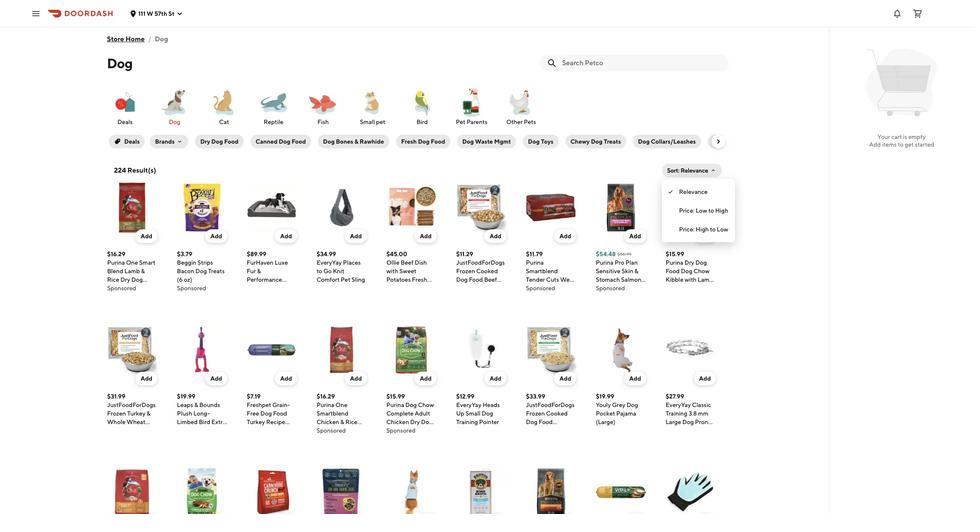 Task type: locate. For each thing, give the bounding box(es) containing it.
1 horizontal spatial $19.99
[[596, 394, 614, 400]]

with inside $15.99 purina dry dog food dog chow kibble with lamb (18.5 lb)
[[685, 277, 697, 283]]

smartblend inside $16.29 purina one smartblend chicken & rice dry dog food (8 lb)
[[317, 411, 348, 418]]

0 horizontal spatial $15.99
[[386, 394, 405, 400]]

started
[[915, 141, 934, 148]]

freshpet vital balanced nutrition chicken peas carrots & brown rice dog food (1 lb) image
[[596, 468, 646, 515]]

0 horizontal spatial lamb
[[124, 268, 140, 275]]

youly taco xxs dog hoodie image
[[386, 468, 437, 515]]

oz) right (6
[[184, 277, 192, 283]]

& inside $7.19 freshpet grain- free dog food turkey recipe with cranberries, spinach, & blueberries (1 lb)
[[271, 436, 275, 443]]

purina for $15.99 purina dog chow complete adult chicken dry dog food (18.5 lb)
[[386, 402, 404, 409]]

sponsored for $16.29 purina one smartblend chicken & rice dry dog food (8 lb)
[[317, 428, 346, 435]]

chow down price: high to low in the right top of the page
[[694, 268, 710, 275]]

1 horizontal spatial (18.5
[[666, 285, 679, 292]]

chow up adult
[[418, 402, 434, 409]]

0 vertical spatial large
[[666, 419, 681, 426]]

everyyay inside $34.99 everyyay places to go knit comfort pet sling
[[317, 260, 342, 266]]

oz) down 'wheat'
[[145, 436, 153, 443]]

dog bones & rawhide link
[[316, 133, 391, 150]]

2 horizontal spatial justfoodfordogs
[[526, 402, 575, 409]]

cooked inside $33.99 justfoodfordogs frozen cooked dog food chicken and white rice (72 oz)
[[546, 411, 568, 418]]

$16.29 purina one smart blend lamb & rice dry dog food (8 lb)
[[107, 251, 155, 292]]

collars/leashes
[[651, 138, 696, 145]]

small pet image
[[357, 87, 388, 118]]

$19.99 inside $19.99 youly grey dog pocket pajama (large)
[[596, 394, 614, 400]]

$7.19 freshpet grain- free dog food turkey recipe with cranberries, spinach, & blueberries (1 lb)
[[247, 394, 293, 452]]

0 vertical spatial beef
[[401, 260, 414, 266]]

$15.99 up kibble
[[666, 251, 684, 258]]

pet
[[456, 119, 466, 126], [341, 277, 350, 283]]

small
[[360, 119, 375, 126], [466, 411, 481, 418]]

(18.5 for dry
[[402, 428, 415, 435]]

fresh inside button
[[401, 138, 417, 145]]

chicken inside $15.99 purina dog chow complete adult chicken dry dog food (18.5 lb)
[[386, 419, 409, 426]]

canned dog food button
[[251, 135, 311, 149]]

price: up 'price: high to low' button
[[679, 207, 695, 214]]

1 vertical spatial chow
[[418, 402, 434, 409]]

dog inside $16.29 purina one smart blend lamb & rice dry dog food (8 lb)
[[131, 277, 143, 283]]

youly grey dog pocket pajama (large) image
[[596, 325, 646, 376]]

0 vertical spatial training
[[666, 411, 688, 418]]

add for justfoodfordogs frozen cooked dog food beef and russet potato (18 oz)
[[490, 233, 502, 240]]

lb) inside $15.99 purina dry dog food dog chow kibble with lamb (18.5 lb)
[[680, 285, 687, 292]]

price: low to high
[[679, 207, 728, 214]]

sponsored for $15.99 purina dog chow complete adult chicken dry dog food (18.5 lb)
[[386, 428, 416, 435]]

1 (72 from the left
[[135, 436, 144, 443]]

ct)
[[566, 294, 574, 301]]

0 vertical spatial chow
[[694, 268, 710, 275]]

add for justfoodfordogs frozen cooked dog food chicken and white rice (72 oz)
[[560, 376, 571, 383]]

large down limbed at bottom
[[177, 428, 193, 435]]

1 vertical spatial low
[[717, 226, 728, 233]]

1 vertical spatial bird
[[199, 419, 210, 426]]

one inside $16.29 purina one smart blend lamb & rice dry dog food (8 lb)
[[126, 260, 138, 266]]

(72 inside $31.99 justfoodfordogs frozen turkey & whole wheat macaroni recipe dog food (72 oz)
[[135, 436, 144, 443]]

0 horizontal spatial high
[[696, 226, 709, 233]]

everyyay down $27.99
[[666, 402, 691, 409]]

deals up 224 result(s)
[[124, 138, 140, 145]]

1 vertical spatial training
[[456, 419, 478, 426]]

0 horizontal spatial small
[[360, 119, 375, 126]]

leaps & bounds plush long-limbed bird extra large dog toy image
[[177, 325, 227, 376]]

recipe up 'cranberries,'
[[266, 419, 285, 426]]

mgmt
[[494, 138, 511, 145]]

pet left parents
[[456, 119, 466, 126]]

with down ollie
[[386, 268, 398, 275]]

(72 inside $33.99 justfoodfordogs frozen cooked dog food chicken and white rice (72 oz)
[[558, 436, 566, 443]]

fresh dog food button
[[396, 135, 450, 149]]

0 horizontal spatial recipe
[[134, 428, 153, 435]]

classic
[[692, 402, 711, 409]]

0 vertical spatial one
[[126, 260, 138, 266]]

chicken for complete
[[386, 419, 409, 426]]

1 horizontal spatial (8
[[355, 428, 361, 435]]

and
[[456, 285, 467, 292], [550, 428, 560, 435]]

lamb inside $16.29 purina one smart blend lamb & rice dry dog food (8 lb)
[[124, 268, 140, 275]]

0 vertical spatial deals
[[118, 119, 133, 126]]

2 (72 from the left
[[558, 436, 566, 443]]

pet parents image
[[456, 87, 487, 118]]

result(s)
[[127, 167, 156, 175]]

1 horizontal spatial low
[[717, 226, 728, 233]]

open menu image
[[31, 8, 41, 19]]

1 vertical spatial turkey
[[247, 419, 265, 426]]

(18.5 inside $15.99 purina dry dog food dog chow kibble with lamb (18.5 lb)
[[666, 285, 679, 292]]

0 horizontal spatial (72
[[135, 436, 144, 443]]

cooked for beef
[[476, 268, 498, 275]]

add for beggin strips bacon dog treats (6 oz)
[[210, 233, 222, 240]]

purina for $16.29 purina one smartblend chicken & rice dry dog food (8 lb)
[[317, 402, 334, 409]]

high down price: low to high
[[696, 226, 709, 233]]

0 vertical spatial fresh
[[401, 138, 417, 145]]

large inside the $27.99 everyyay classic training 3.8 mm large dog prong collar
[[666, 419, 681, 426]]

food inside $15.99 purina dog chow complete adult chicken dry dog food (18.5 lb)
[[386, 428, 401, 435]]

treats down the strips
[[208, 268, 225, 275]]

dish
[[415, 260, 427, 266]]

complete
[[386, 411, 414, 418]]

add for purina dry dog food dog chow kibble with lamb (18.5 lb)
[[699, 233, 711, 240]]

justfoodfordogs inside $11.29 justfoodfordogs frozen cooked dog food beef and russet potato (18 oz)
[[456, 260, 505, 266]]

(72 down 'wheat'
[[135, 436, 144, 443]]

justfoodfordogs for $33.99
[[526, 402, 575, 409]]

0 vertical spatial with
[[386, 268, 398, 275]]

beggin
[[177, 260, 196, 266]]

2 $19.99 from the left
[[596, 394, 614, 400]]

and for (18
[[456, 285, 467, 292]]

rice inside $16.29 purina one smart blend lamb & rice dry dog food (8 lb)
[[107, 277, 119, 283]]

1 vertical spatial cooked
[[546, 411, 568, 418]]

frozen up whole
[[107, 411, 126, 418]]

justfoodfordogs down $33.99 on the bottom right of the page
[[526, 402, 575, 409]]

1 horizontal spatial smartblend
[[526, 268, 558, 275]]

dog inside $33.99 justfoodfordogs frozen cooked dog food chicken and white rice (72 oz)
[[526, 419, 538, 426]]

57th
[[154, 10, 167, 17]]

add
[[869, 141, 881, 148], [141, 233, 152, 240], [210, 233, 222, 240], [280, 233, 292, 240], [350, 233, 362, 240], [420, 233, 432, 240], [490, 233, 502, 240], [560, 233, 571, 240], [629, 233, 641, 240], [699, 233, 711, 240], [141, 376, 152, 383], [210, 376, 222, 383], [280, 376, 292, 383], [350, 376, 362, 383], [420, 376, 432, 383], [490, 376, 502, 383], [560, 376, 571, 383], [629, 376, 641, 383], [699, 376, 711, 383]]

dry inside $15.99 purina dog chow complete adult chicken dry dog food (18.5 lb)
[[410, 419, 420, 426]]

0 horizontal spatial smartblend
[[317, 411, 348, 418]]

to down price: low to high
[[710, 226, 716, 233]]

purina inside $15.99 purina dog chow complete adult chicken dry dog food (18.5 lb)
[[386, 402, 404, 409]]

0 vertical spatial lamb
[[124, 268, 140, 275]]

frozen inside $11.29 justfoodfordogs frozen cooked dog food beef and russet potato (18 oz)
[[456, 268, 475, 275]]

everyyay inside the $27.99 everyyay classic training 3.8 mm large dog prong collar
[[666, 402, 691, 409]]

0 vertical spatial low
[[696, 207, 707, 214]]

everyyay inside $12.99 everyyay heads up small dog training pointer
[[456, 402, 482, 409]]

0 items, open order cart image
[[913, 8, 923, 19]]

store
[[107, 35, 124, 43]]

beggin strips bacon dog treats (6 oz) image
[[177, 183, 227, 233]]

1 horizontal spatial chow
[[694, 268, 710, 275]]

justfoodfordogs down "$11.29"
[[456, 260, 505, 266]]

2 vertical spatial with
[[247, 428, 259, 435]]

$54.48 $56.99 purina pro plan sensitive skin & stomach salmon & rice formula dry dog food (16 lb)
[[596, 251, 643, 309]]

add for leaps & bounds plush long- limbed bird extra large dog toy
[[210, 376, 222, 383]]

is
[[903, 134, 907, 140]]

$34.99 everyyay places to go knit comfort pet sling
[[317, 251, 365, 283]]

bounds
[[199, 402, 220, 409]]

$15.99 inside $15.99 purina dry dog food dog chow kibble with lamb (18.5 lb)
[[666, 251, 684, 258]]

dog grooming
[[713, 138, 754, 145]]

(13
[[541, 294, 548, 301]]

free
[[247, 411, 259, 418]]

fresh dog food
[[401, 138, 445, 145]]

tender
[[526, 277, 545, 283]]

0 horizontal spatial training
[[456, 419, 478, 426]]

everyyay up go
[[317, 260, 342, 266]]

beef up sweet at the bottom left of page
[[401, 260, 414, 266]]

1 horizontal spatial treats
[[604, 138, 621, 145]]

justfoodfordogs for $11.29
[[456, 260, 505, 266]]

1 horizontal spatial turkey
[[247, 419, 265, 426]]

small left the "pet"
[[360, 119, 375, 126]]

macaroni
[[107, 428, 133, 435]]

brutus bone broth beef (32 oz) image
[[456, 468, 507, 515]]

dog inside $16.29 purina one smartblend chicken & rice dry dog food (8 lb)
[[328, 428, 339, 435]]

treats inside button
[[604, 138, 621, 145]]

training left 3.8
[[666, 411, 688, 418]]

1 horizontal spatial $16.29
[[317, 394, 335, 400]]

relevance right sort: on the right
[[681, 167, 708, 174]]

pet down the knit
[[341, 277, 350, 283]]

canned dog food link
[[249, 133, 313, 150]]

dog inside $45.00 ollie beef dish with sweet potatoes fresh frozen dog food (5 lb)
[[407, 285, 418, 292]]

1 vertical spatial fresh
[[412, 277, 427, 283]]

purina inside $16.29 purina one smart blend lamb & rice dry dog food (8 lb)
[[107, 260, 125, 266]]

sponsored for $11.79 purina smartblend tender cuts wet dog food variety pack (13 oz x 6 ct)
[[526, 285, 555, 292]]

0 vertical spatial $16.29
[[107, 251, 125, 258]]

justfoodfordogs inside $33.99 justfoodfordogs frozen cooked dog food chicken and white rice (72 oz)
[[526, 402, 575, 409]]

with up spinach,
[[247, 428, 259, 435]]

lb) inside $16.29 purina one smartblend chicken & rice dry dog food (8 lb)
[[317, 436, 324, 443]]

everyyay for $12.99
[[456, 402, 482, 409]]

frozen inside $33.99 justfoodfordogs frozen cooked dog food chicken and white rice (72 oz)
[[526, 411, 545, 418]]

$19.99 up leaps
[[177, 394, 195, 400]]

turkey up 'wheat'
[[127, 411, 146, 418]]

1 vertical spatial pet
[[341, 277, 350, 283]]

0 horizontal spatial cooked
[[476, 268, 498, 275]]

0 vertical spatial (18.5
[[666, 285, 679, 292]]

skin
[[622, 268, 633, 275]]

beef inside $45.00 ollie beef dish with sweet potatoes fresh frozen dog food (5 lb)
[[401, 260, 414, 266]]

0 vertical spatial price:
[[679, 207, 695, 214]]

(18.5 for kibble
[[666, 285, 679, 292]]

purina inside $11.79 purina smartblend tender cuts wet dog food variety pack (13 oz x 6 ct)
[[526, 260, 544, 266]]

$15.99 up complete
[[386, 394, 405, 400]]

1 vertical spatial (8
[[355, 428, 361, 435]]

plush
[[177, 411, 192, 418]]

collar
[[666, 428, 682, 435]]

1 vertical spatial and
[[550, 428, 560, 435]]

formula
[[614, 285, 637, 292]]

store home / dog
[[107, 35, 168, 43]]

0 vertical spatial pet
[[456, 119, 466, 126]]

(18.5 down complete
[[402, 428, 415, 435]]

0 vertical spatial (8
[[122, 285, 128, 292]]

purina one smart blend chicken & rice formula dry dog food (31.1 lb) image
[[107, 468, 158, 515]]

& inside $31.99 justfoodfordogs frozen turkey & whole wheat macaroni recipe dog food (72 oz)
[[147, 411, 151, 418]]

stomach
[[596, 277, 620, 283]]

$16.29 purina one smartblend chicken & rice dry dog food (8 lb)
[[317, 394, 361, 443]]

grooming
[[726, 138, 754, 145]]

dog inside $11.29 justfoodfordogs frozen cooked dog food beef and russet potato (18 oz)
[[456, 277, 468, 283]]

dog inside $11.79 purina smartblend tender cuts wet dog food variety pack (13 oz x 6 ct)
[[526, 285, 538, 292]]

1 vertical spatial lamb
[[698, 277, 713, 283]]

224 result(s)
[[114, 167, 156, 175]]

0 vertical spatial relevance
[[681, 167, 708, 174]]

0 horizontal spatial (8
[[122, 285, 128, 292]]

add for ollie beef dish with sweet potatoes fresh frozen dog food (5 lb)
[[420, 233, 432, 240]]

frozen down $33.99 on the bottom right of the page
[[526, 411, 545, 418]]

leaps
[[177, 402, 193, 409]]

lamb
[[124, 268, 140, 275], [698, 277, 713, 283]]

small inside $12.99 everyyay heads up small dog training pointer
[[466, 411, 481, 418]]

other pets
[[506, 119, 536, 126]]

to left go
[[317, 268, 322, 275]]

0 horizontal spatial justfoodfordogs
[[107, 402, 156, 409]]

(18.5 down kibble
[[666, 285, 679, 292]]

treats
[[604, 138, 621, 145], [208, 268, 225, 275]]

and inside $11.29 justfoodfordogs frozen cooked dog food beef and russet potato (18 oz)
[[456, 285, 467, 292]]

0 horizontal spatial large
[[177, 428, 193, 435]]

1 vertical spatial $16.29
[[317, 394, 335, 400]]

$12.99
[[456, 394, 475, 400]]

1 horizontal spatial pet
[[456, 119, 466, 126]]

$11.29
[[456, 251, 473, 258]]

0 vertical spatial treats
[[604, 138, 621, 145]]

recipe down 'wheat'
[[134, 428, 153, 435]]

1 horizontal spatial everyyay
[[456, 402, 482, 409]]

0 horizontal spatial turkey
[[127, 411, 146, 418]]

1 vertical spatial one
[[336, 402, 348, 409]]

recipe
[[266, 419, 285, 426], [134, 428, 153, 435]]

$45.00 ollie beef dish with sweet potatoes fresh frozen dog food (5 lb)
[[386, 251, 433, 301]]

0 horizontal spatial and
[[456, 285, 467, 292]]

toys
[[541, 138, 554, 145]]

$19.99 inside $19.99 leaps & bounds plush long- limbed bird extra large dog toy
[[177, 394, 195, 400]]

0 horizontal spatial chicken
[[317, 419, 339, 426]]

purina inside $16.29 purina one smartblend chicken & rice dry dog food (8 lb)
[[317, 402, 334, 409]]

go
[[323, 268, 332, 275]]

1 vertical spatial high
[[696, 226, 709, 233]]

deals down "deals" image
[[118, 119, 133, 126]]

pet inside pet parents link
[[456, 119, 466, 126]]

cart
[[892, 134, 902, 140]]

add for freshpet grain- free dog food turkey recipe with cranberries, spinach, & blueberries (1 lb)
[[280, 376, 292, 383]]

add for everyyay heads up small dog training pointer
[[490, 376, 502, 383]]

lamb right kibble
[[698, 277, 713, 283]]

oz) right (18
[[465, 294, 474, 301]]

deals button
[[107, 133, 147, 150], [109, 135, 145, 149]]

$45.00
[[386, 251, 407, 258]]

0 horizontal spatial $19.99
[[177, 394, 195, 400]]

$15.99 inside $15.99 purina dog chow complete adult chicken dry dog food (18.5 lb)
[[386, 394, 405, 400]]

small pet
[[360, 119, 385, 126]]

well & good five finger dog bath mitt image
[[666, 468, 716, 515]]

treats right chewy
[[604, 138, 621, 145]]

add for purina dog chow complete adult chicken dry dog food (18.5 lb)
[[420, 376, 432, 383]]

with for $7.19 freshpet grain- free dog food turkey recipe with cranberries, spinach, & blueberries (1 lb)
[[247, 428, 259, 435]]

price: down price: low to high button
[[679, 226, 695, 233]]

1 horizontal spatial beef
[[484, 277, 497, 283]]

1 vertical spatial small
[[466, 411, 481, 418]]

0 horizontal spatial low
[[696, 207, 707, 214]]

salmon
[[621, 277, 642, 283]]

1 horizontal spatial training
[[666, 411, 688, 418]]

1 horizontal spatial one
[[336, 402, 348, 409]]

bird down long-
[[199, 419, 210, 426]]

cooked inside $11.29 justfoodfordogs frozen cooked dog food beef and russet potato (18 oz)
[[476, 268, 498, 275]]

1 horizontal spatial small
[[466, 411, 481, 418]]

purina inside $54.48 $56.99 purina pro plan sensitive skin & stomach salmon & rice formula dry dog food (16 lb)
[[596, 260, 614, 266]]

$19.99 for youly
[[596, 394, 614, 400]]

2 horizontal spatial everyyay
[[666, 402, 691, 409]]

1 horizontal spatial justfoodfordogs
[[456, 260, 505, 266]]

2 horizontal spatial with
[[685, 277, 697, 283]]

other pets link
[[500, 87, 543, 126]]

turkey down free
[[247, 419, 265, 426]]

1 $19.99 from the left
[[177, 394, 195, 400]]

pets
[[524, 119, 536, 126]]

$16.29 for $16.29 purina one smart blend lamb & rice dry dog food (8 lb)
[[107, 251, 125, 258]]

(8 inside $16.29 purina one smart blend lamb & rice dry dog food (8 lb)
[[122, 285, 128, 292]]

dog bones & rawhide button
[[318, 135, 389, 149]]

high up price: high to low in the right top of the page
[[715, 207, 728, 214]]

everyyay classic training 3.8 mm large dog prong collar image
[[666, 325, 716, 376]]

next image
[[715, 138, 722, 145]]

small right up
[[466, 411, 481, 418]]

your
[[878, 134, 890, 140]]

relevance up price: low to high button
[[679, 189, 708, 196]]

stella & chewy carnivore crunch freeze-dried raw dog treats grass-fed beef recipe (3.25 oz) image
[[247, 468, 297, 515]]

add button
[[136, 230, 158, 243], [136, 230, 158, 243], [205, 230, 227, 243], [205, 230, 227, 243], [275, 230, 297, 243], [275, 230, 297, 243], [345, 230, 367, 243], [345, 230, 367, 243], [415, 230, 437, 243], [415, 230, 437, 243], [485, 230, 507, 243], [485, 230, 507, 243], [554, 230, 577, 243], [554, 230, 577, 243], [624, 230, 646, 243], [624, 230, 646, 243], [694, 230, 716, 243], [694, 230, 716, 243], [136, 372, 158, 386], [136, 372, 158, 386], [205, 372, 227, 386], [205, 372, 227, 386], [275, 372, 297, 386], [275, 372, 297, 386], [345, 372, 367, 386], [345, 372, 367, 386], [415, 372, 437, 386], [415, 372, 437, 386], [485, 372, 507, 386], [485, 372, 507, 386], [554, 372, 577, 386], [554, 372, 577, 386], [624, 372, 646, 386], [624, 372, 646, 386], [694, 372, 716, 386], [694, 372, 716, 386]]

empty
[[909, 134, 926, 140]]

1 vertical spatial smartblend
[[317, 411, 348, 418]]

cooked
[[476, 268, 498, 275], [546, 411, 568, 418]]

with inside $45.00 ollie beef dish with sweet potatoes fresh frozen dog food (5 lb)
[[386, 268, 398, 275]]

oz) right white
[[567, 436, 576, 443]]

1 horizontal spatial chicken
[[386, 419, 409, 426]]

add for purina pro plan sensitive skin & stomach salmon & rice formula dry dog food (16 lb)
[[629, 233, 641, 240]]

bones
[[336, 138, 353, 145]]

1 price: from the top
[[679, 207, 695, 214]]

dog waste mgmt
[[462, 138, 511, 145]]

0 vertical spatial and
[[456, 285, 467, 292]]

0 horizontal spatial pet
[[341, 277, 350, 283]]

training inside $12.99 everyyay heads up small dog training pointer
[[456, 419, 478, 426]]

beef up potato
[[484, 277, 497, 283]]

0 horizontal spatial everyyay
[[317, 260, 342, 266]]

food inside $31.99 justfoodfordogs frozen turkey & whole wheat macaroni recipe dog food (72 oz)
[[120, 436, 134, 443]]

frozen down potatoes
[[386, 285, 405, 292]]

turkey inside $7.19 freshpet grain- free dog food turkey recipe with cranberries, spinach, & blueberries (1 lb)
[[247, 419, 265, 426]]

rice
[[107, 277, 119, 283], [601, 285, 613, 292], [346, 419, 358, 426], [544, 436, 556, 443]]

food inside $54.48 $56.99 purina pro plan sensitive skin & stomach salmon & rice formula dry dog food (16 lb)
[[620, 294, 634, 301]]

with right kibble
[[685, 277, 697, 283]]

low inside 'price: high to low' button
[[717, 226, 728, 233]]

add for everyyay places to go knit comfort pet sling
[[350, 233, 362, 240]]

(72 right white
[[558, 436, 566, 443]]

everyyay down $12.99
[[456, 402, 482, 409]]

fresh down sweet at the bottom left of page
[[412, 277, 427, 283]]

deals image
[[110, 87, 140, 118]]

cooked for chicken
[[546, 411, 568, 418]]

frozen inside $45.00 ollie beef dish with sweet potatoes fresh frozen dog food (5 lb)
[[386, 285, 405, 292]]

1 horizontal spatial cooked
[[546, 411, 568, 418]]

brands
[[155, 138, 175, 145]]

1 horizontal spatial $15.99
[[666, 251, 684, 258]]

(large)
[[596, 419, 616, 426]]

add for youly grey dog pocket pajama (large)
[[629, 376, 641, 383]]

food
[[224, 138, 239, 145], [292, 138, 306, 145], [431, 138, 445, 145], [666, 268, 680, 275], [469, 277, 483, 283], [107, 285, 121, 292], [419, 285, 433, 292], [539, 285, 553, 292], [620, 294, 634, 301], [273, 411, 287, 418], [539, 419, 553, 426], [340, 428, 354, 435], [386, 428, 401, 435], [120, 436, 134, 443]]

other
[[506, 119, 523, 126]]

0 horizontal spatial $16.29
[[107, 251, 125, 258]]

freshpet grain-free dog food turkey recipe with cranberries, spinach, & blueberries (1 lb) image
[[247, 325, 297, 376]]

bird down "bird" 'image'
[[417, 119, 428, 126]]

frozen for $11.29 justfoodfordogs frozen cooked dog food beef and russet potato (18 oz)
[[456, 268, 475, 275]]

rice inside $33.99 justfoodfordogs frozen cooked dog food chicken and white rice (72 oz)
[[544, 436, 556, 443]]

dog inside $54.48 $56.99 purina pro plan sensitive skin & stomach salmon & rice formula dry dog food (16 lb)
[[607, 294, 618, 301]]

dog
[[155, 35, 168, 43], [107, 55, 133, 71], [169, 119, 180, 126], [211, 138, 223, 145], [279, 138, 290, 145], [323, 138, 335, 145], [418, 138, 430, 145], [462, 138, 474, 145], [528, 138, 540, 145], [591, 138, 603, 145], [638, 138, 650, 145], [713, 138, 725, 145], [696, 260, 707, 266], [195, 268, 207, 275], [681, 268, 693, 275], [131, 277, 143, 283], [456, 277, 468, 283], [407, 285, 418, 292], [526, 285, 538, 292], [607, 294, 618, 301], [405, 402, 417, 409], [627, 402, 638, 409], [260, 411, 272, 418], [482, 411, 493, 418], [421, 419, 433, 426], [526, 419, 538, 426], [682, 419, 694, 426], [194, 428, 205, 435], [328, 428, 339, 435], [107, 436, 119, 443]]

0 vertical spatial turkey
[[127, 411, 146, 418]]

1 horizontal spatial bird
[[417, 119, 428, 126]]

bacon
[[177, 268, 194, 275]]

purina one smartblend chicken & rice dry dog food (8 lb) image
[[317, 325, 367, 376]]

$15.99 for $15.99 purina dog chow complete adult chicken dry dog food (18.5 lb)
[[386, 394, 405, 400]]

(5
[[386, 294, 392, 301]]

low down price: low to high
[[717, 226, 728, 233]]

1 horizontal spatial with
[[386, 268, 398, 275]]

fresh right rawhide
[[401, 138, 417, 145]]

1 vertical spatial beef
[[484, 277, 497, 283]]

(18.5 inside $15.99 purina dog chow complete adult chicken dry dog food (18.5 lb)
[[402, 428, 415, 435]]

0 horizontal spatial (18.5
[[402, 428, 415, 435]]

0 vertical spatial $15.99
[[666, 251, 684, 258]]

fresh inside $45.00 ollie beef dish with sweet potatoes fresh frozen dog food (5 lb)
[[412, 277, 427, 283]]

1 vertical spatial with
[[685, 277, 697, 283]]

pro
[[615, 260, 624, 266]]

reptile link
[[252, 87, 295, 126]]

$3.79
[[177, 251, 192, 258]]

food inside $11.79 purina smartblend tender cuts wet dog food variety pack (13 oz x 6 ct)
[[539, 285, 553, 292]]

price: for price: low to high
[[679, 207, 695, 214]]

justfoodfordogs frozen turkey & whole wheat macaroni recipe dog food (72 oz) image
[[107, 325, 158, 376]]

lamb right blend
[[124, 268, 140, 275]]

training down up
[[456, 419, 478, 426]]

with for $15.99 purina dry dog food dog chow kibble with lamb (18.5 lb)
[[685, 277, 697, 283]]

1 vertical spatial $15.99
[[386, 394, 405, 400]]

large up collar
[[666, 419, 681, 426]]

dog inside the $27.99 everyyay classic training 3.8 mm large dog prong collar
[[682, 419, 694, 426]]

low up price: high to low in the right top of the page
[[696, 207, 707, 214]]

add for everyyay classic training 3.8 mm large dog prong collar
[[699, 376, 711, 383]]

1 vertical spatial (18.5
[[402, 428, 415, 435]]

0 vertical spatial recipe
[[266, 419, 285, 426]]

limbed
[[177, 419, 198, 426]]

rice inside $16.29 purina one smartblend chicken & rice dry dog food (8 lb)
[[346, 419, 358, 426]]

frozen down "$11.29"
[[456, 268, 475, 275]]

0 horizontal spatial beef
[[401, 260, 414, 266]]

training
[[666, 411, 688, 418], [456, 419, 478, 426]]

chicken inside $33.99 justfoodfordogs frozen cooked dog food chicken and white rice (72 oz)
[[526, 428, 549, 435]]

$16.29 inside $16.29 purina one smart blend lamb & rice dry dog food (8 lb)
[[107, 251, 125, 258]]

reptile image
[[258, 87, 289, 118]]

0 vertical spatial bird
[[417, 119, 428, 126]]

1 horizontal spatial (72
[[558, 436, 566, 443]]

$15.99 purina dog chow complete adult chicken dry dog food (18.5 lb)
[[386, 394, 434, 435]]

0 vertical spatial smartblend
[[526, 268, 558, 275]]

one
[[126, 260, 138, 266], [336, 402, 348, 409]]

and inside $33.99 justfoodfordogs frozen cooked dog food chicken and white rice (72 oz)
[[550, 428, 560, 435]]

$19.99 youly grey dog pocket pajama (large)
[[596, 394, 638, 426]]

1 vertical spatial treats
[[208, 268, 225, 275]]

$19.99 up the youly
[[596, 394, 614, 400]]

to left get
[[898, 141, 904, 148]]

with inside $7.19 freshpet grain- free dog food turkey recipe with cranberries, spinach, & blueberries (1 lb)
[[247, 428, 259, 435]]

$16.29
[[107, 251, 125, 258], [317, 394, 335, 400]]

1 horizontal spatial high
[[715, 207, 728, 214]]

one inside $16.29 purina one smartblend chicken & rice dry dog food (8 lb)
[[336, 402, 348, 409]]

food inside $33.99 justfoodfordogs frozen cooked dog food chicken and white rice (72 oz)
[[539, 419, 553, 426]]

purina for $15.99 purina dry dog food dog chow kibble with lamb (18.5 lb)
[[666, 260, 684, 266]]

2 price: from the top
[[679, 226, 695, 233]]

justfoodfordogs down $31.99 on the bottom
[[107, 402, 156, 409]]

0 vertical spatial cooked
[[476, 268, 498, 275]]

1 horizontal spatial large
[[666, 419, 681, 426]]

blueberries
[[247, 445, 278, 452]]

purina smartblend tender cuts wet dog food variety pack (13 oz x 6 ct) image
[[526, 183, 577, 233]]

0 horizontal spatial treats
[[208, 268, 225, 275]]

0 horizontal spatial with
[[247, 428, 259, 435]]

with
[[386, 268, 398, 275], [685, 277, 697, 283], [247, 428, 259, 435]]



Task type: vqa. For each thing, say whether or not it's contained in the screenshot.
the on
no



Task type: describe. For each thing, give the bounding box(es) containing it.
dog bones & rawhide
[[323, 138, 384, 145]]

$15.99 for $15.99 purina dry dog food dog chow kibble with lamb (18.5 lb)
[[666, 251, 684, 258]]

dry dog food button
[[195, 135, 244, 149]]

price: high to low
[[679, 226, 728, 233]]

(16
[[635, 294, 643, 301]]

other pets image
[[506, 87, 537, 118]]

& inside button
[[355, 138, 358, 145]]

$11.79
[[526, 251, 543, 258]]

one for smartblend
[[336, 402, 348, 409]]

chicken for dog
[[526, 428, 549, 435]]

fish image
[[308, 87, 339, 118]]

$15.99 purina dry dog food dog chow kibble with lamb (18.5 lb)
[[666, 251, 713, 292]]

notification bell image
[[892, 8, 903, 19]]

purina for $11.79 purina smartblend tender cuts wet dog food variety pack (13 oz x 6 ct)
[[526, 260, 544, 266]]

dog toys
[[528, 138, 554, 145]]

Search Petco search field
[[562, 58, 722, 68]]

dog inside $3.79 beggin strips bacon dog treats (6 oz) sponsored
[[195, 268, 207, 275]]

sponsored for $54.48 $56.99 purina pro plan sensitive skin & stomach salmon & rice formula dry dog food (16 lb)
[[596, 285, 625, 292]]

fish link
[[302, 87, 345, 126]]

add inside your cart is empty add items to get started
[[869, 141, 881, 148]]

lb) inside $15.99 purina dog chow complete adult chicken dry dog food (18.5 lb)
[[416, 428, 423, 435]]

dog inside $7.19 freshpet grain- free dog food turkey recipe with cranberries, spinach, & blueberries (1 lb)
[[260, 411, 272, 418]]

justfoodfordogs frozen cooked dog food chicken and white rice (72 oz) image
[[526, 325, 577, 376]]

bird link
[[401, 87, 444, 126]]

(6
[[177, 277, 183, 283]]

oz) inside $31.99 justfoodfordogs frozen turkey & whole wheat macaroni recipe dog food (72 oz)
[[145, 436, 153, 443]]

$31.99 justfoodfordogs frozen turkey & whole wheat macaroni recipe dog food (72 oz)
[[107, 394, 156, 443]]

& inside $16.29 purina one smartblend chicken & rice dry dog food (8 lb)
[[340, 419, 344, 426]]

1 vertical spatial deals
[[124, 138, 140, 145]]

$11.29 justfoodfordogs frozen cooked dog food beef and russet potato (18 oz)
[[456, 251, 506, 301]]

dog grooming link
[[706, 133, 761, 150]]

justfoodfordogs frozen cooked dog food beef and russet potato (18 oz) image
[[456, 183, 507, 233]]

pajama
[[616, 411, 636, 418]]

to up price: high to low in the right top of the page
[[709, 207, 714, 214]]

everyyay for $27.99
[[666, 402, 691, 409]]

places
[[343, 260, 361, 266]]

chow inside $15.99 purina dog chow complete adult chicken dry dog food (18.5 lb)
[[418, 402, 434, 409]]

$34.99
[[317, 251, 336, 258]]

wheat
[[127, 419, 145, 426]]

fresh dog food link
[[394, 133, 452, 150]]

grain-
[[272, 402, 290, 409]]

111
[[138, 10, 146, 17]]

dry inside $16.29 purina one smartblend chicken & rice dry dog food (8 lb)
[[317, 428, 326, 435]]

$31.99
[[107, 394, 125, 400]]

pet parents
[[456, 119, 488, 126]]

food inside $11.29 justfoodfordogs frozen cooked dog food beef and russet potato (18 oz)
[[469, 277, 483, 283]]

$33.99 justfoodfordogs frozen cooked dog food chicken and white rice (72 oz)
[[526, 394, 576, 443]]

purina pro plan complete essentials adult shredded blend beef & rice dry dog food (35 lb) image
[[526, 468, 577, 515]]

dry inside $15.99 purina dry dog food dog chow kibble with lamb (18.5 lb)
[[685, 260, 694, 266]]

spinach,
[[247, 436, 270, 443]]

sort:
[[667, 167, 680, 174]]

price: for price: high to low
[[679, 226, 695, 233]]

$54.48
[[596, 251, 616, 258]]

turkey inside $31.99 justfoodfordogs frozen turkey & whole wheat macaroni recipe dog food (72 oz)
[[127, 411, 146, 418]]

lb) inside $45.00 ollie beef dish with sweet potatoes fresh frozen dog food (5 lb)
[[393, 294, 401, 301]]

ollie beef dish with sweet potatoes fresh frozen dog food (5 lb) image
[[386, 183, 437, 233]]

& inside $19.99 leaps & bounds plush long- limbed bird extra large dog toy
[[194, 402, 198, 409]]

bird image
[[407, 87, 438, 118]]

store home link
[[107, 31, 145, 48]]

oz) inside $11.29 justfoodfordogs frozen cooked dog food beef and russet potato (18 oz)
[[465, 294, 474, 301]]

food inside $45.00 ollie beef dish with sweet potatoes fresh frozen dog food (5 lb)
[[419, 285, 433, 292]]

$16.29 for $16.29 purina one smartblend chicken & rice dry dog food (8 lb)
[[317, 394, 335, 400]]

dog image
[[159, 87, 190, 118]]

variety
[[554, 285, 573, 292]]

low inside price: low to high button
[[696, 207, 707, 214]]

price: high to low button
[[662, 220, 735, 239]]

dry dog food
[[200, 138, 239, 145]]

6
[[561, 294, 565, 301]]

wet
[[560, 277, 572, 283]]

cat image
[[209, 87, 240, 118]]

food inside $15.99 purina dry dog food dog chow kibble with lamb (18.5 lb)
[[666, 268, 680, 275]]

home
[[126, 35, 145, 43]]

get
[[905, 141, 914, 148]]

everyyay for $34.99
[[317, 260, 342, 266]]

relevance inside button
[[679, 189, 708, 196]]

lb) inside $7.19 freshpet grain- free dog food turkey recipe with cranberries, spinach, & blueberries (1 lb)
[[285, 445, 292, 452]]

relevance inside dropdown button
[[681, 167, 708, 174]]

dry inside $54.48 $56.99 purina pro plan sensitive skin & stomach salmon & rice formula dry dog food (16 lb)
[[596, 294, 606, 301]]

dog collars/leashes button
[[633, 135, 701, 149]]

price: low to high button
[[662, 202, 735, 220]]

empty retail cart image
[[862, 43, 942, 123]]

x
[[557, 294, 560, 301]]

dog grooming button
[[708, 135, 759, 149]]

sponsored inside $3.79 beggin strips bacon dog treats (6 oz) sponsored
[[177, 285, 206, 292]]

recipe inside $7.19 freshpet grain- free dog food turkey recipe with cranberries, spinach, & blueberries (1 lb)
[[266, 419, 285, 426]]

oz) inside $3.79 beggin strips bacon dog treats (6 oz) sponsored
[[184, 277, 192, 283]]

purina dog chow complete adult chicken dry dog food (18.5 lb) image
[[386, 325, 437, 376]]

food inside $16.29 purina one smart blend lamb & rice dry dog food (8 lb)
[[107, 285, 121, 292]]

furhaven luxe fur & performance linen cooling gel sofa extra large charcoal 40" x 32" dog bed image
[[247, 183, 297, 233]]

small pet link
[[351, 87, 394, 126]]

dog inside $19.99 leaps & bounds plush long- limbed bird extra large dog toy
[[194, 428, 205, 435]]

to inside $34.99 everyyay places to go knit comfort pet sling
[[317, 268, 322, 275]]

pocket
[[596, 411, 615, 418]]

sweet
[[400, 268, 417, 275]]

smart
[[139, 260, 155, 266]]

chow inside $15.99 purina dry dog food dog chow kibble with lamb (18.5 lb)
[[694, 268, 710, 275]]

cat link
[[203, 87, 245, 126]]

strips
[[198, 260, 213, 266]]

oz
[[550, 294, 556, 301]]

purina dog chow complete adult dry dog food with real chicken (4.4 lb) image
[[177, 468, 227, 515]]

fish
[[317, 119, 329, 126]]

(18
[[456, 294, 464, 301]]

add for purina smartblend tender cuts wet dog food variety pack (13 oz x 6 ct)
[[560, 233, 571, 240]]

purina pro plan sensitive skin & stomach salmon & rice formula dry dog food (16 lb) image
[[596, 183, 646, 233]]

comfort
[[317, 277, 340, 283]]

freshpet
[[247, 402, 271, 409]]

dog inside $12.99 everyyay heads up small dog training pointer
[[482, 411, 493, 418]]

lb) inside $54.48 $56.99 purina pro plan sensitive skin & stomach salmon & rice formula dry dog food (16 lb)
[[596, 302, 603, 309]]

chewy dog treats link
[[564, 133, 628, 150]]

justfoodfordogs for $31.99
[[107, 402, 156, 409]]

recipe inside $31.99 justfoodfordogs frozen turkey & whole wheat macaroni recipe dog food (72 oz)
[[134, 428, 153, 435]]

beef inside $11.29 justfoodfordogs frozen cooked dog food beef and russet potato (18 oz)
[[484, 277, 497, 283]]

$7.19
[[247, 394, 261, 400]]

chewy dog treats button
[[565, 135, 626, 149]]

potato
[[487, 285, 506, 292]]

frozen for $31.99 justfoodfordogs frozen turkey & whole wheat macaroni recipe dog food (72 oz)
[[107, 411, 126, 418]]

& inside $16.29 purina one smart blend lamb & rice dry dog food (8 lb)
[[141, 268, 145, 275]]

and for (72
[[550, 428, 560, 435]]

dog toys button
[[523, 135, 559, 149]]

oz) inside $33.99 justfoodfordogs frozen cooked dog food chicken and white rice (72 oz)
[[567, 436, 576, 443]]

0 vertical spatial small
[[360, 119, 375, 126]]

lamb inside $15.99 purina dry dog food dog chow kibble with lamb (18.5 lb)
[[698, 277, 713, 283]]

purina for $16.29 purina one smart blend lamb & rice dry dog food (8 lb)
[[107, 260, 125, 266]]

dry inside button
[[200, 138, 210, 145]]

(8 inside $16.29 purina one smartblend chicken & rice dry dog food (8 lb)
[[355, 428, 361, 435]]

sort: relevance button
[[662, 164, 722, 178]]

treats inside $3.79 beggin strips bacon dog treats (6 oz) sponsored
[[208, 268, 225, 275]]

brands button
[[150, 135, 188, 149]]

$33.99
[[526, 394, 545, 400]]

canned dog food
[[256, 138, 306, 145]]

chewy
[[571, 138, 590, 145]]

knit
[[333, 268, 344, 275]]

one for smart
[[126, 260, 138, 266]]

dog inside $19.99 youly grey dog pocket pajama (large)
[[627, 402, 638, 409]]

add for purina one smartblend chicken & rice dry dog food (8 lb)
[[350, 376, 362, 383]]

(1
[[279, 445, 283, 452]]

mm
[[698, 411, 709, 418]]

your cart is empty add items to get started
[[869, 134, 934, 148]]

everyyay places to go knit comfort pet sling image
[[317, 183, 367, 233]]

food inside $7.19 freshpet grain- free dog food turkey recipe with cranberries, spinach, & blueberries (1 lb)
[[273, 411, 287, 418]]

add for justfoodfordogs frozen turkey & whole wheat macaroni recipe dog food (72 oz)
[[141, 376, 152, 383]]

items
[[882, 141, 897, 148]]

relevance button
[[662, 183, 735, 202]]

lb) inside $16.29 purina one smart blend lamb & rice dry dog food (8 lb)
[[129, 285, 136, 292]]

kibble
[[666, 277, 684, 283]]

add for purina one smart blend lamb & rice dry dog food (8 lb)
[[141, 233, 152, 240]]

sponsored for $16.29 purina one smart blend lamb & rice dry dog food (8 lb)
[[107, 285, 136, 292]]

to inside your cart is empty add items to get started
[[898, 141, 904, 148]]

training inside the $27.99 everyyay classic training 3.8 mm large dog prong collar
[[666, 411, 688, 418]]

dog inside $31.99 justfoodfordogs frozen turkey & whole wheat macaroni recipe dog food (72 oz)
[[107, 436, 119, 443]]

$89.99
[[247, 251, 266, 258]]

everyyay heads up small dog training pointer image
[[456, 325, 507, 376]]

food inside $16.29 purina one smartblend chicken & rice dry dog food (8 lb)
[[340, 428, 354, 435]]

224
[[114, 167, 126, 175]]

jiminy's pumpkin & berry good grub training dog treats (6 oz) image
[[317, 468, 367, 515]]

large inside $19.99 leaps & bounds plush long- limbed bird extra large dog toy
[[177, 428, 193, 435]]

3.8
[[689, 411, 697, 418]]

bird inside $19.99 leaps & bounds plush long- limbed bird extra large dog toy
[[199, 419, 210, 426]]

pet inside $34.99 everyyay places to go knit comfort pet sling
[[341, 277, 350, 283]]

$11.79 purina smartblend tender cuts wet dog food variety pack (13 oz x 6 ct)
[[526, 251, 574, 301]]

$27.99 everyyay classic training 3.8 mm large dog prong collar
[[666, 394, 712, 435]]

dog waste mgmt button
[[457, 135, 516, 149]]

chewy dog treats
[[571, 138, 621, 145]]

cuts
[[546, 277, 559, 283]]

pointer
[[479, 419, 499, 426]]

heads
[[483, 402, 500, 409]]

chicken inside $16.29 purina one smartblend chicken & rice dry dog food (8 lb)
[[317, 419, 339, 426]]

parents
[[467, 119, 488, 126]]

purina one smart blend lamb & rice dry dog food (8 lb) image
[[107, 183, 158, 233]]

dry inside $16.29 purina one smart blend lamb & rice dry dog food (8 lb)
[[120, 277, 130, 283]]

0 vertical spatial high
[[715, 207, 728, 214]]

dog collars/leashes
[[638, 138, 696, 145]]

frozen for $33.99 justfoodfordogs frozen cooked dog food chicken and white rice (72 oz)
[[526, 411, 545, 418]]

rice inside $54.48 $56.99 purina pro plan sensitive skin & stomach salmon & rice formula dry dog food (16 lb)
[[601, 285, 613, 292]]

smartblend inside $11.79 purina smartblend tender cuts wet dog food variety pack (13 oz x 6 ct)
[[526, 268, 558, 275]]

$19.99 for leaps
[[177, 394, 195, 400]]



